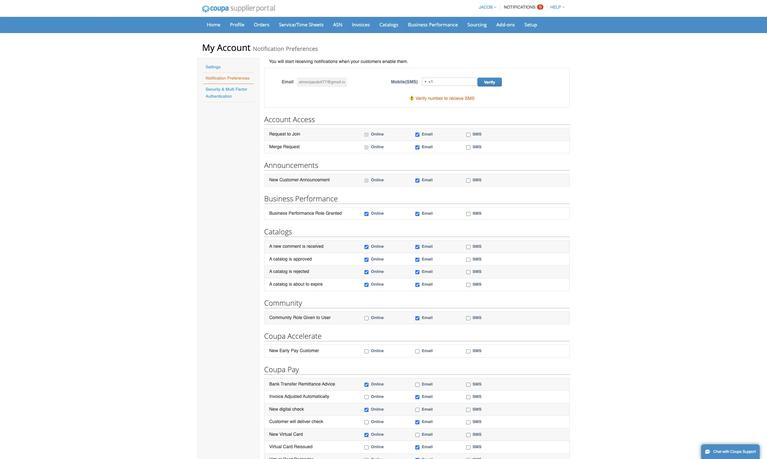 Task type: describe. For each thing, give the bounding box(es) containing it.
help link
[[548, 5, 565, 10]]

reissued
[[294, 445, 313, 450]]

security & multi factor authentication link
[[206, 87, 247, 99]]

new customer announcement
[[269, 177, 330, 182]]

home
[[207, 21, 220, 28]]

request to join
[[269, 131, 300, 137]]

service/time sheets link
[[275, 20, 328, 29]]

will for you
[[278, 59, 284, 64]]

join
[[292, 131, 300, 137]]

online for new early pay customer
[[371, 349, 384, 353]]

telephone country code image
[[425, 81, 427, 82]]

a for a new comment is received
[[269, 244, 272, 249]]

merge
[[269, 144, 282, 149]]

sms for customer will deliver check
[[473, 420, 482, 424]]

online for bank transfer remittance advice
[[371, 382, 384, 387]]

is left received on the left bottom of the page
[[302, 244, 305, 249]]

start
[[285, 59, 294, 64]]

sms for a catalog is rejected
[[473, 269, 482, 274]]

add-ons link
[[492, 20, 519, 29]]

a catalog is about to expire
[[269, 282, 323, 287]]

to right about
[[306, 282, 309, 287]]

settings
[[206, 65, 221, 69]]

transfer
[[281, 382, 297, 387]]

new early pay customer
[[269, 348, 319, 353]]

0 horizontal spatial role
[[293, 315, 302, 320]]

business performance role granted
[[269, 211, 342, 216]]

online for request to join
[[371, 132, 384, 137]]

customers
[[361, 59, 381, 64]]

email for bank transfer remittance advice
[[422, 382, 433, 387]]

a new comment is received
[[269, 244, 324, 249]]

notifications
[[504, 5, 536, 10]]

asn link
[[329, 20, 347, 29]]

0 vertical spatial business
[[408, 21, 428, 28]]

customer will deliver check
[[269, 419, 323, 424]]

email for community role given to user
[[422, 315, 433, 320]]

1 vertical spatial virtual
[[269, 445, 282, 450]]

adjusted
[[285, 394, 302, 399]]

receiving
[[295, 59, 313, 64]]

business performance inside business performance link
[[408, 21, 458, 28]]

jacob link
[[476, 5, 497, 10]]

user
[[321, 315, 331, 320]]

2 vertical spatial performance
[[289, 211, 314, 216]]

announcement
[[300, 177, 330, 182]]

email for virtual card reissued
[[422, 445, 433, 450]]

email for new early pay customer
[[422, 349, 433, 353]]

1 vertical spatial account
[[264, 114, 291, 124]]

catalog for a catalog is rejected
[[273, 269, 288, 274]]

new for new virtual card
[[269, 432, 278, 437]]

online for invoice adjusted automatically
[[371, 394, 384, 399]]

catalog for a catalog is about to expire
[[273, 282, 288, 287]]

email for a new comment is received
[[422, 244, 433, 249]]

authentication
[[206, 94, 232, 99]]

sourcing link
[[463, 20, 491, 29]]

a for a catalog is rejected
[[269, 269, 272, 274]]

online for new virtual card
[[371, 432, 384, 437]]

Telephone country code field
[[422, 78, 428, 86]]

multi
[[226, 87, 234, 92]]

community role given to user
[[269, 315, 331, 320]]

1 vertical spatial notification
[[206, 76, 226, 81]]

support
[[743, 450, 756, 454]]

email for business performance role granted
[[422, 211, 433, 216]]

sms for new customer announcement
[[473, 178, 482, 182]]

access
[[293, 114, 315, 124]]

chat
[[713, 450, 722, 454]]

with
[[723, 450, 729, 454]]

0 vertical spatial catalogs
[[380, 21, 399, 28]]

setup
[[525, 21, 537, 28]]

sms for community role given to user
[[473, 315, 482, 320]]

verify for verify
[[484, 80, 495, 85]]

when
[[339, 59, 350, 64]]

community for community role given to user
[[269, 315, 292, 320]]

to left the join
[[287, 131, 291, 137]]

sourcing
[[468, 21, 487, 28]]

new
[[273, 244, 281, 249]]

notifications
[[314, 59, 338, 64]]

invoices
[[352, 21, 370, 28]]

online for a catalog is about to expire
[[371, 282, 384, 287]]

is for approved
[[289, 257, 292, 262]]

your
[[351, 59, 360, 64]]

a for a catalog is about to expire
[[269, 282, 272, 287]]

security & multi factor authentication
[[206, 87, 247, 99]]

0 vertical spatial account
[[217, 41, 251, 53]]

notifications 0
[[504, 4, 542, 10]]

factor
[[236, 87, 247, 92]]

online for customer will deliver check
[[371, 420, 384, 424]]

online for community role given to user
[[371, 315, 384, 320]]

profile link
[[226, 20, 249, 29]]

online for business performance role granted
[[371, 211, 384, 216]]

sms for new digital check
[[473, 407, 482, 412]]

sms for a catalog is about to expire
[[473, 282, 482, 287]]

a for a catalog is approved
[[269, 257, 272, 262]]

to left user
[[316, 315, 320, 320]]

0 horizontal spatial catalogs
[[264, 227, 292, 237]]

sms for request to join
[[473, 132, 482, 137]]

is for about
[[289, 282, 292, 287]]

email for request to join
[[422, 132, 433, 137]]

business performance link
[[404, 20, 462, 29]]

online for a catalog is rejected
[[371, 269, 384, 274]]

accelerate
[[288, 331, 322, 341]]

received
[[307, 244, 324, 249]]

online for new customer announcement
[[371, 178, 384, 182]]

new for new digital check
[[269, 407, 278, 412]]

sms for a catalog is approved
[[473, 257, 482, 262]]

coupa pay
[[264, 364, 299, 375]]

notification preferences link
[[206, 76, 250, 81]]

enable
[[383, 59, 396, 64]]

notification preferences
[[206, 76, 250, 81]]

new virtual card
[[269, 432, 303, 437]]

recieve
[[449, 96, 464, 101]]

deliver
[[297, 419, 310, 424]]

verify number to recieve sms
[[416, 96, 475, 101]]

a catalog is approved
[[269, 257, 312, 262]]

service/time sheets
[[279, 21, 324, 28]]

granted
[[326, 211, 342, 216]]

preferences inside my account notification preferences
[[286, 45, 318, 53]]

approved
[[293, 257, 312, 262]]

community for community
[[264, 298, 302, 308]]

help
[[550, 5, 561, 10]]

settings link
[[206, 65, 221, 69]]

sms for merge request
[[473, 144, 482, 149]]

remittance
[[298, 382, 321, 387]]

email for customer will deliver check
[[422, 420, 433, 424]]

1 vertical spatial business
[[264, 193, 293, 204]]

email for new virtual card
[[422, 432, 433, 437]]

number
[[428, 96, 443, 101]]

profile
[[230, 21, 244, 28]]

a catalog is rejected
[[269, 269, 309, 274]]

merge request
[[269, 144, 300, 149]]



Task type: locate. For each thing, give the bounding box(es) containing it.
role left given
[[293, 315, 302, 320]]

1 vertical spatial role
[[293, 315, 302, 320]]

email for new digital check
[[422, 407, 433, 412]]

bank
[[269, 382, 279, 387]]

navigation containing notifications 0
[[476, 1, 565, 13]]

chat with coupa support
[[713, 450, 756, 454]]

is for rejected
[[289, 269, 292, 274]]

0 horizontal spatial verify
[[416, 96, 427, 101]]

1 vertical spatial verify
[[416, 96, 427, 101]]

mobile(sms)
[[391, 79, 418, 84]]

verify for verify number to recieve sms
[[416, 96, 427, 101]]

13 online from the top
[[371, 407, 384, 412]]

automatically
[[303, 394, 329, 399]]

+1 201-555-0123 text field
[[422, 78, 477, 86]]

2 vertical spatial coupa
[[730, 450, 742, 454]]

1 a from the top
[[269, 244, 272, 249]]

1 vertical spatial catalog
[[273, 269, 288, 274]]

notification up you
[[253, 45, 284, 53]]

given
[[303, 315, 315, 320]]

0 vertical spatial virtual
[[279, 432, 292, 437]]

0 vertical spatial verify
[[484, 80, 495, 85]]

sms for new virtual card
[[473, 432, 482, 437]]

1 horizontal spatial notification
[[253, 45, 284, 53]]

verify button
[[477, 78, 502, 87]]

2 online from the top
[[371, 144, 384, 149]]

preferences
[[286, 45, 318, 53], [227, 76, 250, 81]]

check down 'invoice adjusted automatically'
[[292, 407, 304, 412]]

online for virtual card reissued
[[371, 445, 384, 450]]

sms for bank transfer remittance advice
[[473, 382, 482, 387]]

will right you
[[278, 59, 284, 64]]

0 horizontal spatial will
[[278, 59, 284, 64]]

coupa up bank
[[264, 364, 286, 375]]

None checkbox
[[415, 133, 420, 137], [365, 145, 369, 149], [415, 145, 420, 149], [365, 179, 369, 183], [415, 212, 420, 216], [365, 245, 369, 249], [466, 245, 470, 249], [365, 270, 369, 275], [365, 283, 369, 287], [415, 283, 420, 287], [466, 283, 470, 287], [365, 316, 369, 320], [415, 316, 420, 320], [466, 316, 470, 320], [415, 383, 420, 387], [415, 395, 420, 400], [466, 395, 470, 400], [415, 408, 420, 412], [365, 421, 369, 425], [415, 421, 420, 425], [415, 458, 420, 459], [466, 458, 470, 459], [415, 133, 420, 137], [365, 145, 369, 149], [415, 145, 420, 149], [365, 179, 369, 183], [415, 212, 420, 216], [365, 245, 369, 249], [466, 245, 470, 249], [365, 270, 369, 275], [365, 283, 369, 287], [415, 283, 420, 287], [466, 283, 470, 287], [365, 316, 369, 320], [415, 316, 420, 320], [466, 316, 470, 320], [415, 383, 420, 387], [415, 395, 420, 400], [466, 395, 470, 400], [415, 408, 420, 412], [365, 421, 369, 425], [415, 421, 420, 425], [415, 458, 420, 459], [466, 458, 470, 459]]

customer
[[279, 177, 299, 182], [300, 348, 319, 353], [269, 419, 289, 424]]

jacob
[[479, 5, 493, 10]]

3 online from the top
[[371, 178, 384, 182]]

1 vertical spatial check
[[312, 419, 323, 424]]

1 vertical spatial card
[[283, 445, 293, 450]]

is left about
[[289, 282, 292, 287]]

0 horizontal spatial account
[[217, 41, 251, 53]]

advice
[[322, 382, 335, 387]]

sheets
[[309, 21, 324, 28]]

customer down accelerate
[[300, 348, 319, 353]]

1 catalog from the top
[[273, 257, 288, 262]]

email for new customer announcement
[[422, 178, 433, 182]]

0 vertical spatial check
[[292, 407, 304, 412]]

online for a catalog is approved
[[371, 257, 384, 262]]

online
[[371, 132, 384, 137], [371, 144, 384, 149], [371, 178, 384, 182], [371, 211, 384, 216], [371, 244, 384, 249], [371, 257, 384, 262], [371, 269, 384, 274], [371, 282, 384, 287], [371, 315, 384, 320], [371, 349, 384, 353], [371, 382, 384, 387], [371, 394, 384, 399], [371, 407, 384, 412], [371, 420, 384, 424], [371, 432, 384, 437], [371, 445, 384, 450]]

is left the rejected
[[289, 269, 292, 274]]

notification down "settings" link
[[206, 76, 226, 81]]

2 catalog from the top
[[273, 269, 288, 274]]

11 online from the top
[[371, 382, 384, 387]]

pay up the transfer at the left bottom of page
[[288, 364, 299, 375]]

1 horizontal spatial catalogs
[[380, 21, 399, 28]]

1 horizontal spatial will
[[290, 419, 296, 424]]

0 vertical spatial role
[[315, 211, 325, 216]]

email for merge request
[[422, 144, 433, 149]]

check right deliver
[[312, 419, 323, 424]]

account access
[[264, 114, 315, 124]]

bank transfer remittance advice
[[269, 382, 335, 387]]

2 vertical spatial customer
[[269, 419, 289, 424]]

coupa accelerate
[[264, 331, 322, 341]]

1 horizontal spatial preferences
[[286, 45, 318, 53]]

6 online from the top
[[371, 257, 384, 262]]

0
[[539, 4, 542, 9]]

will for customer
[[290, 419, 296, 424]]

0 horizontal spatial business performance
[[264, 193, 338, 204]]

orders link
[[250, 20, 274, 29]]

coupa for coupa accelerate
[[264, 331, 286, 341]]

0 vertical spatial catalog
[[273, 257, 288, 262]]

3 catalog from the top
[[273, 282, 288, 287]]

new down announcements
[[269, 177, 278, 182]]

customer down announcements
[[279, 177, 299, 182]]

0 vertical spatial community
[[264, 298, 302, 308]]

12 online from the top
[[371, 394, 384, 399]]

catalogs up new
[[264, 227, 292, 237]]

notification
[[253, 45, 284, 53], [206, 76, 226, 81]]

1 vertical spatial coupa
[[264, 364, 286, 375]]

coupa inside button
[[730, 450, 742, 454]]

rejected
[[293, 269, 309, 274]]

my account notification preferences
[[202, 41, 318, 53]]

navigation
[[476, 1, 565, 13]]

1 vertical spatial will
[[290, 419, 296, 424]]

online for new digital check
[[371, 407, 384, 412]]

verify
[[484, 80, 495, 85], [416, 96, 427, 101]]

early
[[279, 348, 290, 353]]

setup link
[[520, 20, 542, 29]]

email for a catalog is approved
[[422, 257, 433, 262]]

3 new from the top
[[269, 407, 278, 412]]

performance
[[429, 21, 458, 28], [295, 193, 338, 204], [289, 211, 314, 216]]

sms for a new comment is received
[[473, 244, 482, 249]]

0 vertical spatial request
[[269, 131, 286, 137]]

add-ons
[[496, 21, 515, 28]]

1 horizontal spatial role
[[315, 211, 325, 216]]

is left the approved
[[289, 257, 292, 262]]

1 horizontal spatial account
[[264, 114, 291, 124]]

card down customer will deliver check
[[293, 432, 303, 437]]

email
[[282, 79, 294, 84], [422, 132, 433, 137], [422, 144, 433, 149], [422, 178, 433, 182], [422, 211, 433, 216], [422, 244, 433, 249], [422, 257, 433, 262], [422, 269, 433, 274], [422, 282, 433, 287], [422, 315, 433, 320], [422, 349, 433, 353], [422, 382, 433, 387], [422, 394, 433, 399], [422, 407, 433, 412], [422, 420, 433, 424], [422, 432, 433, 437], [422, 445, 433, 450]]

online for a new comment is received
[[371, 244, 384, 249]]

online for merge request
[[371, 144, 384, 149]]

email for invoice adjusted automatically
[[422, 394, 433, 399]]

to left the recieve
[[444, 96, 448, 101]]

email for a catalog is about to expire
[[422, 282, 433, 287]]

customer down the digital
[[269, 419, 289, 424]]

1 horizontal spatial card
[[293, 432, 303, 437]]

1 vertical spatial customer
[[300, 348, 319, 353]]

None checkbox
[[365, 133, 369, 137], [466, 133, 470, 137], [466, 145, 470, 149], [415, 179, 420, 183], [466, 179, 470, 183], [365, 212, 369, 216], [466, 212, 470, 216], [415, 245, 420, 249], [365, 258, 369, 262], [415, 258, 420, 262], [466, 258, 470, 262], [415, 270, 420, 275], [466, 270, 470, 275], [365, 350, 369, 354], [415, 350, 420, 354], [466, 350, 470, 354], [365, 383, 369, 387], [466, 383, 470, 387], [365, 395, 369, 400], [365, 408, 369, 412], [466, 408, 470, 412], [466, 421, 470, 425], [365, 433, 369, 437], [415, 433, 420, 437], [466, 433, 470, 437], [365, 446, 369, 450], [415, 446, 420, 450], [466, 446, 470, 450], [365, 458, 369, 459], [365, 133, 369, 137], [466, 133, 470, 137], [466, 145, 470, 149], [415, 179, 420, 183], [466, 179, 470, 183], [365, 212, 369, 216], [466, 212, 470, 216], [415, 245, 420, 249], [365, 258, 369, 262], [415, 258, 420, 262], [466, 258, 470, 262], [415, 270, 420, 275], [466, 270, 470, 275], [365, 350, 369, 354], [415, 350, 420, 354], [466, 350, 470, 354], [365, 383, 369, 387], [466, 383, 470, 387], [365, 395, 369, 400], [365, 408, 369, 412], [466, 408, 470, 412], [466, 421, 470, 425], [365, 433, 369, 437], [415, 433, 420, 437], [466, 433, 470, 437], [365, 446, 369, 450], [415, 446, 420, 450], [466, 446, 470, 450], [365, 458, 369, 459]]

2 vertical spatial business
[[269, 211, 287, 216]]

community
[[264, 298, 302, 308], [269, 315, 292, 320]]

role
[[315, 211, 325, 216], [293, 315, 302, 320]]

0 vertical spatial coupa
[[264, 331, 286, 341]]

16 online from the top
[[371, 445, 384, 450]]

role left granted
[[315, 211, 325, 216]]

new left early
[[269, 348, 278, 353]]

9 online from the top
[[371, 315, 384, 320]]

1 vertical spatial business performance
[[264, 193, 338, 204]]

account down profile link
[[217, 41, 251, 53]]

to
[[444, 96, 448, 101], [287, 131, 291, 137], [306, 282, 309, 287], [316, 315, 320, 320]]

request down the join
[[283, 144, 300, 149]]

coupa for coupa pay
[[264, 364, 286, 375]]

sms for new early pay customer
[[473, 349, 482, 353]]

a down a catalog is approved
[[269, 269, 272, 274]]

0 horizontal spatial check
[[292, 407, 304, 412]]

coupa supplier portal image
[[197, 1, 279, 17]]

coupa up early
[[264, 331, 286, 341]]

a left new
[[269, 244, 272, 249]]

will
[[278, 59, 284, 64], [290, 419, 296, 424]]

email for a catalog is rejected
[[422, 269, 433, 274]]

coupa right with
[[730, 450, 742, 454]]

preferences up factor
[[227, 76, 250, 81]]

0 vertical spatial will
[[278, 59, 284, 64]]

3 a from the top
[[269, 269, 272, 274]]

about
[[293, 282, 305, 287]]

new for new customer announcement
[[269, 177, 278, 182]]

sms for virtual card reissued
[[473, 445, 482, 450]]

card down new virtual card
[[283, 445, 293, 450]]

None text field
[[297, 78, 347, 87]]

&
[[222, 87, 225, 92]]

account up request to join
[[264, 114, 291, 124]]

0 vertical spatial card
[[293, 432, 303, 437]]

sms for business performance role granted
[[473, 211, 482, 216]]

2 vertical spatial catalog
[[273, 282, 288, 287]]

my
[[202, 41, 215, 53]]

verify inside button
[[484, 80, 495, 85]]

1 vertical spatial pay
[[288, 364, 299, 375]]

community up coupa accelerate
[[269, 315, 292, 320]]

catalog down a catalog is rejected
[[273, 282, 288, 287]]

4 new from the top
[[269, 432, 278, 437]]

1 vertical spatial preferences
[[227, 76, 250, 81]]

0 vertical spatial business performance
[[408, 21, 458, 28]]

catalog for a catalog is approved
[[273, 257, 288, 262]]

sms for invoice adjusted automatically
[[473, 394, 482, 399]]

you will start receiving notifications when your customers enable them.
[[269, 59, 408, 64]]

notification inside my account notification preferences
[[253, 45, 284, 53]]

business
[[408, 21, 428, 28], [264, 193, 293, 204], [269, 211, 287, 216]]

digital
[[279, 407, 291, 412]]

1 vertical spatial community
[[269, 315, 292, 320]]

virtual down new virtual card
[[269, 445, 282, 450]]

chat with coupa support button
[[701, 445, 760, 459]]

15 online from the top
[[371, 432, 384, 437]]

invoice
[[269, 394, 283, 399]]

new left the digital
[[269, 407, 278, 412]]

0 vertical spatial pay
[[291, 348, 299, 353]]

1 vertical spatial request
[[283, 144, 300, 149]]

check
[[292, 407, 304, 412], [312, 419, 323, 424]]

announcements
[[264, 160, 318, 170]]

0 vertical spatial performance
[[429, 21, 458, 28]]

7 online from the top
[[371, 269, 384, 274]]

1 horizontal spatial check
[[312, 419, 323, 424]]

coupa
[[264, 331, 286, 341], [264, 364, 286, 375], [730, 450, 742, 454]]

virtual up the virtual card reissued on the left of page
[[279, 432, 292, 437]]

catalog down new
[[273, 257, 288, 262]]

1 horizontal spatial business performance
[[408, 21, 458, 28]]

4 online from the top
[[371, 211, 384, 216]]

expire
[[311, 282, 323, 287]]

1 horizontal spatial verify
[[484, 80, 495, 85]]

2 new from the top
[[269, 348, 278, 353]]

1 online from the top
[[371, 132, 384, 137]]

orders
[[254, 21, 269, 28]]

a up a catalog is rejected
[[269, 257, 272, 262]]

new digital check
[[269, 407, 304, 412]]

new up the virtual card reissued on the left of page
[[269, 432, 278, 437]]

invoices link
[[348, 20, 374, 29]]

business performance
[[408, 21, 458, 28], [264, 193, 338, 204]]

home link
[[203, 20, 225, 29]]

2 a from the top
[[269, 257, 272, 262]]

0 vertical spatial customer
[[279, 177, 299, 182]]

service/time
[[279, 21, 308, 28]]

them.
[[397, 59, 408, 64]]

ons
[[507, 21, 515, 28]]

request
[[269, 131, 286, 137], [283, 144, 300, 149]]

0 vertical spatial preferences
[[286, 45, 318, 53]]

0 horizontal spatial preferences
[[227, 76, 250, 81]]

add-
[[496, 21, 507, 28]]

security
[[206, 87, 221, 92]]

you
[[269, 59, 277, 64]]

4 a from the top
[[269, 282, 272, 287]]

new for new early pay customer
[[269, 348, 278, 353]]

10 online from the top
[[371, 349, 384, 353]]

comment
[[283, 244, 301, 249]]

community up community role given to user
[[264, 298, 302, 308]]

preferences up receiving
[[286, 45, 318, 53]]

request up the merge
[[269, 131, 286, 137]]

14 online from the top
[[371, 420, 384, 424]]

0 vertical spatial notification
[[253, 45, 284, 53]]

pay right early
[[291, 348, 299, 353]]

pay
[[291, 348, 299, 353], [288, 364, 299, 375]]

5 online from the top
[[371, 244, 384, 249]]

0 horizontal spatial card
[[283, 445, 293, 450]]

1 vertical spatial catalogs
[[264, 227, 292, 237]]

will left deliver
[[290, 419, 296, 424]]

catalog down a catalog is approved
[[273, 269, 288, 274]]

1 new from the top
[[269, 177, 278, 182]]

1 vertical spatial performance
[[295, 193, 338, 204]]

0 horizontal spatial notification
[[206, 76, 226, 81]]

invoice adjusted automatically
[[269, 394, 329, 399]]

catalogs right invoices
[[380, 21, 399, 28]]

8 online from the top
[[371, 282, 384, 287]]

a down a catalog is rejected
[[269, 282, 272, 287]]



Task type: vqa. For each thing, say whether or not it's contained in the screenshot.
the right Payment
no



